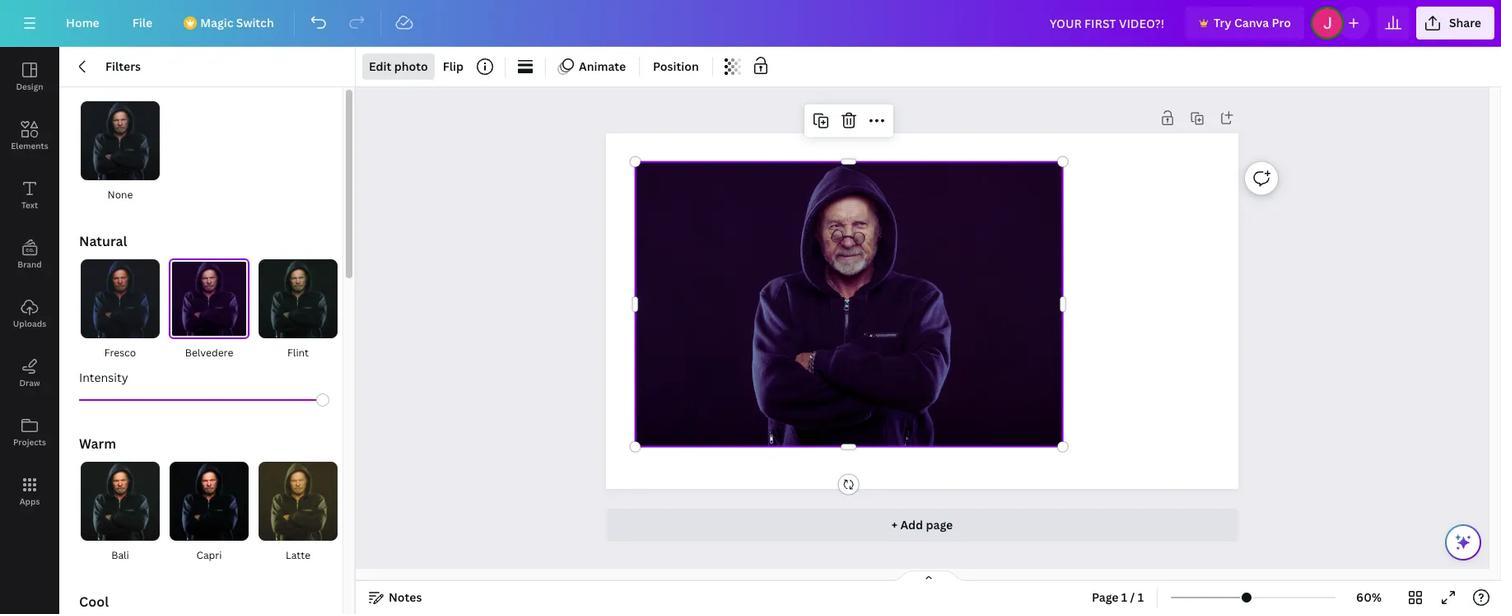 Task type: locate. For each thing, give the bounding box(es) containing it.
pro
[[1272, 15, 1291, 30]]

show pages image
[[889, 570, 968, 583]]

canva
[[1235, 15, 1270, 30]]

projects
[[13, 437, 46, 448]]

try
[[1214, 15, 1232, 30]]

1 left /
[[1122, 590, 1128, 605]]

1 right /
[[1138, 590, 1144, 605]]

file
[[132, 15, 153, 30]]

60% button
[[1343, 585, 1396, 611]]

bali button
[[79, 461, 161, 565]]

position
[[653, 58, 699, 74]]

fresco
[[104, 346, 136, 360]]

canva assistant image
[[1454, 533, 1474, 553]]

apps
[[19, 496, 40, 507]]

+ add page button
[[606, 509, 1239, 542]]

page
[[926, 517, 953, 533]]

animate
[[579, 58, 626, 74]]

projects button
[[0, 403, 59, 462]]

latte
[[286, 549, 311, 563]]

uploads
[[13, 318, 46, 329]]

magic switch button
[[172, 7, 287, 40]]

fresco button
[[79, 259, 161, 362]]

text button
[[0, 166, 59, 225]]

filters
[[105, 58, 141, 74]]

edit photo button
[[362, 54, 435, 80]]

home link
[[53, 7, 113, 40]]

flint
[[288, 346, 309, 360]]

notes button
[[362, 585, 429, 611]]

Design title text field
[[1037, 7, 1180, 40]]

0 horizontal spatial 1
[[1122, 590, 1128, 605]]

/
[[1131, 590, 1135, 605]]

page
[[1092, 590, 1119, 605]]

animate button
[[553, 54, 633, 80]]

try canva pro
[[1214, 15, 1291, 30]]

elements button
[[0, 106, 59, 166]]

main menu bar
[[0, 0, 1502, 47]]

cool
[[79, 593, 109, 611]]

latte button
[[257, 461, 339, 565]]

edit
[[369, 58, 392, 74]]

1 horizontal spatial 1
[[1138, 590, 1144, 605]]

design button
[[0, 47, 59, 106]]

try canva pro button
[[1186, 7, 1305, 40]]

brand button
[[0, 225, 59, 284]]

uploads button
[[0, 284, 59, 343]]

share
[[1450, 15, 1482, 30]]

design
[[16, 81, 43, 92]]

1
[[1122, 590, 1128, 605], [1138, 590, 1144, 605]]

draw
[[19, 377, 40, 389]]

elements
[[11, 140, 48, 152]]

bali
[[111, 549, 129, 563]]



Task type: vqa. For each thing, say whether or not it's contained in the screenshot.
photo
yes



Task type: describe. For each thing, give the bounding box(es) containing it.
none
[[108, 188, 133, 202]]

1 1 from the left
[[1122, 590, 1128, 605]]

belvedere button
[[168, 259, 250, 362]]

magic switch
[[200, 15, 274, 30]]

flip button
[[436, 54, 470, 80]]

notes
[[389, 590, 422, 605]]

none button
[[79, 100, 161, 204]]

home
[[66, 15, 99, 30]]

photo
[[394, 58, 428, 74]]

60%
[[1357, 590, 1382, 605]]

flint button
[[257, 259, 339, 362]]

magic
[[200, 15, 234, 30]]

flip
[[443, 58, 464, 74]]

add
[[901, 517, 924, 533]]

natural
[[79, 232, 127, 250]]

intensity
[[79, 370, 128, 385]]

page 1 / 1
[[1092, 590, 1144, 605]]

+ add page
[[892, 517, 953, 533]]

capri button
[[168, 461, 250, 565]]

side panel tab list
[[0, 47, 59, 521]]

text
[[21, 199, 38, 211]]

capri
[[196, 549, 222, 563]]

share button
[[1417, 7, 1495, 40]]

apps button
[[0, 462, 59, 521]]

brand
[[18, 259, 42, 270]]

draw button
[[0, 343, 59, 403]]

file button
[[119, 7, 166, 40]]

position button
[[647, 54, 706, 80]]

warm
[[79, 435, 116, 453]]

2 1 from the left
[[1138, 590, 1144, 605]]

+
[[892, 517, 898, 533]]

belvedere
[[185, 346, 233, 360]]

edit photo
[[369, 58, 428, 74]]

switch
[[236, 15, 274, 30]]



